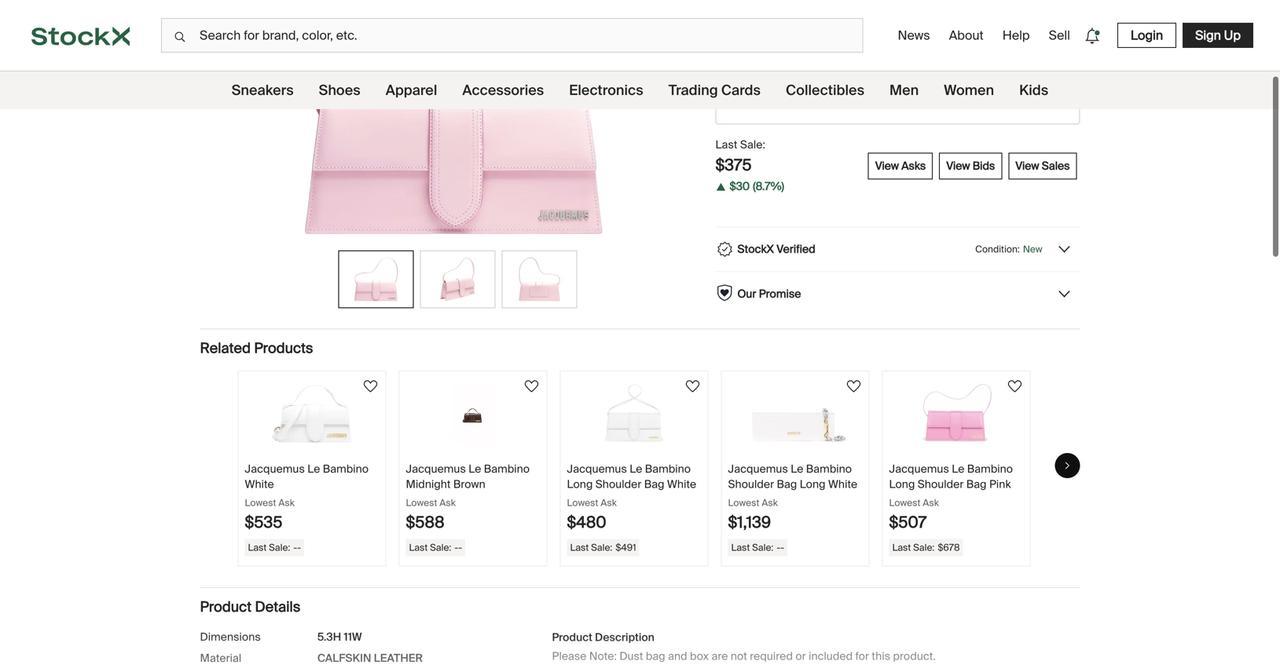 Task type: locate. For each thing, give the bounding box(es) containing it.
place bid link
[[729, 0, 895, 33]]

1 follow image from the left
[[683, 377, 702, 396]]

2 horizontal spatial nextproductimage image
[[509, 258, 570, 301]]

le for $1,139
[[791, 462, 803, 477]]

last down $480
[[570, 542, 589, 554]]

jacquemus inside jacquemus le bambino shoulder bag long white lowest ask $1,139
[[728, 462, 788, 477]]

lowest for $507
[[889, 497, 921, 509]]

0 horizontal spatial follow image
[[683, 377, 702, 396]]

1 horizontal spatial last sale: --
[[409, 542, 462, 554]]

2 le from the left
[[469, 462, 481, 477]]

shoulder
[[595, 477, 642, 492], [728, 477, 774, 492], [918, 477, 964, 492]]

view bids button
[[939, 153, 1002, 180]]

shoulder inside jacquemus le bambino long shoulder bag pink lowest ask $507
[[918, 477, 964, 492]]

jacquemus le bambino long shoulder bag pink image
[[901, 384, 1011, 443]]

3 le from the left
[[630, 462, 642, 477]]

ask inside jacquemus le bambino long shoulder bag pink lowest ask $507
[[923, 497, 939, 509]]

or
[[884, 95, 896, 112], [795, 649, 806, 664]]

men link
[[890, 72, 919, 109]]

sale: down the $588
[[430, 542, 451, 554]]

1 shoulder from the left
[[595, 477, 642, 492]]

1 horizontal spatial long
[[800, 477, 826, 492]]

2 horizontal spatial view
[[1015, 159, 1039, 173]]

3 follow image from the left
[[844, 377, 863, 396]]

$1,139
[[728, 513, 771, 533]]

ask inside jacquemus le bambino long shoulder bag white lowest ask $480
[[601, 497, 617, 509]]

news link
[[891, 21, 936, 50]]

shoulder up $480
[[595, 477, 642, 492]]

1 horizontal spatial view
[[946, 159, 970, 173]]

5.3h
[[317, 630, 341, 645]]

bambino down jacquemus le bambino white image
[[323, 462, 369, 477]]

1 last sale: -- from the left
[[248, 542, 301, 554]]

view
[[875, 159, 899, 173], [946, 159, 970, 173], [1015, 159, 1039, 173]]

bambino inside jacquemus le bambino white lowest ask $535
[[323, 462, 369, 477]]

tab list
[[335, 247, 580, 312]]

le down jacquemus le bambino shoulder bag long white image
[[791, 462, 803, 477]]

ask inside jacquemus le bambino shoulder bag long white lowest ask $1,139
[[762, 497, 778, 509]]

are
[[711, 649, 728, 664]]

ask up $480
[[601, 497, 617, 509]]

related
[[200, 339, 251, 358]]

long for $507
[[889, 477, 915, 492]]

le inside jacquemus le bambino white lowest ask $535
[[307, 462, 320, 477]]

bag down jacquemus le bambino shoulder bag long white image
[[777, 477, 797, 492]]

sale: left $491 on the bottom left of the page
[[591, 542, 612, 554]]

for
[[831, 95, 846, 112], [923, 95, 939, 112], [855, 649, 869, 664]]

lowest for $480
[[567, 497, 598, 509]]

for left more in the right top of the page
[[923, 95, 939, 112]]

3 long from the left
[[889, 477, 915, 492]]

view left bids
[[946, 159, 970, 173]]

2 horizontal spatial follow image
[[844, 377, 863, 396]]

view left sales
[[1015, 159, 1039, 173]]

3 last sale: -- from the left
[[731, 542, 784, 554]]

0 vertical spatial product
[[200, 599, 252, 617]]

please
[[552, 649, 587, 664]]

4 bambino from the left
[[806, 462, 852, 477]]

1 long from the left
[[567, 477, 593, 492]]

not
[[731, 649, 747, 664]]

collectibles link
[[786, 72, 864, 109]]

1 vertical spatial sell
[[806, 95, 828, 112]]

bambino up the brown
[[484, 462, 530, 477]]

lowest inside jacquemus le bambino white lowest ask $535
[[245, 497, 276, 509]]

2 jacquemus from the left
[[406, 462, 466, 477]]

view bids
[[946, 159, 995, 173]]

lowest up $507
[[889, 497, 921, 509]]

0 horizontal spatial white
[[245, 477, 274, 492]]

1 horizontal spatial or
[[884, 95, 896, 112]]

bag
[[646, 649, 665, 664]]

0 horizontal spatial nextproductimage image
[[345, 258, 407, 301]]

white inside jacquemus le bambino long shoulder bag white lowest ask $480
[[667, 477, 696, 492]]

le down jacquemus le bambino white image
[[307, 462, 320, 477]]

$588
[[406, 513, 444, 533]]

last for $507
[[892, 542, 911, 554]]

1 - from the left
[[293, 542, 297, 554]]

1 horizontal spatial shoulder
[[728, 477, 774, 492]]

3 bambino from the left
[[645, 462, 691, 477]]

promise
[[759, 287, 801, 301]]

white inside jacquemus le bambino shoulder bag long white lowest ask $1,139
[[828, 477, 857, 492]]

bambino inside jacquemus le bambino long shoulder bag pink lowest ask $507
[[967, 462, 1013, 477]]

notification unread icon image
[[1081, 25, 1103, 47]]

le inside jacquemus le bambino long shoulder bag white lowest ask $480
[[630, 462, 642, 477]]

1 horizontal spatial product
[[552, 631, 592, 645]]

note:
[[589, 649, 617, 664]]

le down the jacquemus le bambino long shoulder bag pink "image" on the right bottom
[[952, 462, 964, 477]]

2 horizontal spatial last sale: --
[[731, 542, 784, 554]]

sell left $430
[[806, 95, 828, 112]]

lowest inside jacquemus le bambino long shoulder bag white lowest ask $480
[[567, 497, 598, 509]]

jacquemus le bambino long shoulder bag white image
[[579, 384, 689, 443]]

ask up $1,139 at right bottom
[[762, 497, 778, 509]]

shoulder for $480
[[595, 477, 642, 492]]

1 horizontal spatial follow image
[[1005, 377, 1024, 396]]

jacquemus
[[245, 462, 305, 477], [406, 462, 466, 477], [567, 462, 627, 477], [728, 462, 788, 477], [889, 462, 949, 477]]

sale: down $1,139 at right bottom
[[752, 542, 773, 554]]

trading cards link
[[669, 72, 761, 109]]

last sale: $375 ▲ $30 (8.7%)
[[715, 138, 784, 194]]

sell for sell for $430 or ask for more
[[806, 95, 828, 112]]

le inside jacquemus le bambino shoulder bag long white lowest ask $1,139
[[791, 462, 803, 477]]

stockx verified
[[737, 242, 815, 256]]

last up $375
[[715, 138, 737, 152]]

women
[[944, 81, 994, 99]]

electronics link
[[569, 72, 643, 109]]

sale: left $678
[[913, 542, 935, 554]]

0 horizontal spatial or
[[795, 649, 806, 664]]

jacquemus up '$535' in the bottom left of the page
[[245, 462, 305, 477]]

product description please note: dust bag and box are not required or included for this product.
[[552, 631, 936, 664]]

5 le from the left
[[952, 462, 964, 477]]

3 white from the left
[[828, 477, 857, 492]]

product category switcher element
[[0, 72, 1280, 109]]

sign up
[[1195, 27, 1241, 44]]

1 bag from the left
[[644, 477, 664, 492]]

0 horizontal spatial follow image
[[361, 377, 380, 396]]

2 bambino from the left
[[484, 462, 530, 477]]

product.
[[893, 649, 936, 664]]

shoes
[[319, 81, 360, 99]]

bag inside jacquemus le bambino long shoulder bag pink lowest ask $507
[[966, 477, 987, 492]]

2 long from the left
[[800, 477, 826, 492]]

lowest
[[245, 497, 276, 509], [406, 497, 437, 509], [567, 497, 598, 509], [728, 497, 759, 509], [889, 497, 921, 509]]

jacquemus inside jacquemus le bambino midnight brown lowest ask $588
[[406, 462, 466, 477]]

jacquemus up $480
[[567, 462, 627, 477]]

jacquemus inside jacquemus le bambino long shoulder bag white lowest ask $480
[[567, 462, 627, 477]]

jacquemus inside jacquemus le bambino long shoulder bag pink lowest ask $507
[[889, 462, 949, 477]]

le inside jacquemus le bambino long shoulder bag pink lowest ask $507
[[952, 462, 964, 477]]

▲
[[715, 180, 726, 194]]

follow image for $535
[[361, 377, 380, 396]]

bambino down 'jacquemus le bambino long shoulder bag white' image
[[645, 462, 691, 477]]

2 horizontal spatial bag
[[966, 477, 987, 492]]

trading
[[669, 81, 718, 99]]

$507
[[889, 513, 927, 533]]

2 last sale: -- from the left
[[409, 542, 462, 554]]

1 vertical spatial or
[[795, 649, 806, 664]]

ask right $430
[[899, 95, 920, 112]]

0 horizontal spatial shoulder
[[595, 477, 642, 492]]

for left $430
[[831, 95, 846, 112]]

jacquemus le bambino white image
[[257, 384, 367, 443]]

jacquemus up $507
[[889, 462, 949, 477]]

-
[[293, 542, 297, 554], [297, 542, 301, 554], [454, 542, 458, 554], [458, 542, 462, 554], [777, 542, 780, 554], [780, 542, 784, 554]]

ask down midnight at the bottom of the page
[[440, 497, 456, 509]]

5 bambino from the left
[[967, 462, 1013, 477]]

1 horizontal spatial for
[[855, 649, 869, 664]]

lowest inside jacquemus le bambino long shoulder bag pink lowest ask $507
[[889, 497, 921, 509]]

toggle promise value prop image
[[1056, 286, 1072, 302]]

and
[[668, 649, 687, 664]]

sale: for $480
[[591, 542, 612, 554]]

product
[[200, 599, 252, 617], [552, 631, 592, 645]]

last down the $588
[[409, 542, 428, 554]]

or right $430
[[884, 95, 896, 112]]

last sale: -- down '$535' in the bottom left of the page
[[248, 542, 301, 554]]

1 jacquemus from the left
[[245, 462, 305, 477]]

product up please
[[552, 631, 592, 645]]

lowest down midnight at the bottom of the page
[[406, 497, 437, 509]]

1 bambino from the left
[[323, 462, 369, 477]]

1 horizontal spatial follow image
[[522, 377, 541, 396]]

news
[[898, 27, 930, 44]]

le inside jacquemus le bambino midnight brown lowest ask $588
[[469, 462, 481, 477]]

bag inside jacquemus le bambino long shoulder bag white lowest ask $480
[[644, 477, 664, 492]]

1 horizontal spatial sell
[[1049, 27, 1070, 44]]

long down jacquemus le bambino shoulder bag long white image
[[800, 477, 826, 492]]

0 horizontal spatial long
[[567, 477, 593, 492]]

ask up $507
[[923, 497, 939, 509]]

or right required
[[795, 649, 806, 664]]

le for $588
[[469, 462, 481, 477]]

bambino for $480
[[645, 462, 691, 477]]

2 horizontal spatial shoulder
[[918, 477, 964, 492]]

$30
[[730, 179, 750, 194]]

help
[[1002, 27, 1030, 44]]

pink
[[989, 477, 1011, 492]]

4 lowest from the left
[[728, 497, 759, 509]]

long inside jacquemus le bambino long shoulder bag pink lowest ask $507
[[889, 477, 915, 492]]

sale: inside last sale: $375 ▲ $30 (8.7%)
[[740, 138, 765, 152]]

lowest up $480
[[567, 497, 598, 509]]

last down $507
[[892, 542, 911, 554]]

last sale: -- for $588
[[409, 542, 462, 554]]

jacquemus le bambino midnight brown image
[[418, 384, 528, 443]]

sell for $430 or ask for more link
[[729, 95, 1067, 112]]

2 follow image from the left
[[522, 377, 541, 396]]

last sale: -- down the $588
[[409, 542, 462, 554]]

le down 'jacquemus le bambino long shoulder bag white' image
[[630, 462, 642, 477]]

last sale: --
[[248, 542, 301, 554], [409, 542, 462, 554], [731, 542, 784, 554]]

$430
[[849, 95, 881, 112]]

3 bag from the left
[[966, 477, 987, 492]]

0 horizontal spatial view
[[875, 159, 899, 173]]

1 horizontal spatial bag
[[777, 477, 797, 492]]

3 jacquemus from the left
[[567, 462, 627, 477]]

2 nextproductimage image from the left
[[427, 258, 488, 301]]

shoulder up $1,139 at right bottom
[[728, 477, 774, 492]]

lowest up '$535' in the bottom left of the page
[[245, 497, 276, 509]]

sale: for $535
[[269, 542, 290, 554]]

2 bag from the left
[[777, 477, 797, 492]]

follow image for white
[[844, 377, 863, 396]]

2 horizontal spatial for
[[923, 95, 939, 112]]

bag for $480
[[644, 477, 664, 492]]

4 le from the left
[[791, 462, 803, 477]]

shoulder up $507
[[918, 477, 964, 492]]

1 view from the left
[[875, 159, 899, 173]]

lowest up $1,139 at right bottom
[[728, 497, 759, 509]]

0 horizontal spatial sell
[[806, 95, 828, 112]]

4 jacquemus from the left
[[728, 462, 788, 477]]

sales
[[1042, 159, 1070, 173]]

sell for sell
[[1049, 27, 1070, 44]]

3 view from the left
[[1015, 159, 1039, 173]]

jacquemus up midnight at the bottom of the page
[[406, 462, 466, 477]]

last sale: -- down $1,139 at right bottom
[[731, 542, 784, 554]]

view asks button
[[868, 153, 933, 180]]

2 - from the left
[[297, 542, 301, 554]]

$535
[[245, 513, 283, 533]]

bambino for $535
[[323, 462, 369, 477]]

last
[[715, 138, 737, 152], [248, 542, 267, 554], [409, 542, 428, 554], [570, 542, 589, 554], [731, 542, 750, 554], [892, 542, 911, 554]]

bambino up pink
[[967, 462, 1013, 477]]

jacquemus inside jacquemus le bambino white lowest ask $535
[[245, 462, 305, 477]]

sale: down '$535' in the bottom left of the page
[[269, 542, 290, 554]]

2 lowest from the left
[[406, 497, 437, 509]]

long inside jacquemus le bambino long shoulder bag white lowest ask $480
[[567, 477, 593, 492]]

ask inside jacquemus le bambino white lowest ask $535
[[278, 497, 295, 509]]

product inside product description please note: dust bag and box are not required or included for this product.
[[552, 631, 592, 645]]

jacquemus le bambino shoulder bag long white lowest ask $1,139
[[728, 462, 857, 533]]

2 shoulder from the left
[[728, 477, 774, 492]]

bambino down jacquemus le bambino shoulder bag long white image
[[806, 462, 852, 477]]

2 horizontal spatial long
[[889, 477, 915, 492]]

long up $480
[[567, 477, 593, 492]]

view inside "button"
[[875, 159, 899, 173]]

view sales button
[[1008, 153, 1077, 180]]

ask
[[899, 95, 920, 112], [278, 497, 295, 509], [440, 497, 456, 509], [601, 497, 617, 509], [762, 497, 778, 509], [923, 497, 939, 509]]

bambino inside jacquemus le bambino long shoulder bag white lowest ask $480
[[645, 462, 691, 477]]

le up the brown
[[469, 462, 481, 477]]

sneakers
[[232, 81, 294, 99]]

last for $535
[[248, 542, 267, 554]]

bambino
[[323, 462, 369, 477], [484, 462, 530, 477], [645, 462, 691, 477], [806, 462, 852, 477], [967, 462, 1013, 477]]

bag down 'jacquemus le bambino long shoulder bag white' image
[[644, 477, 664, 492]]

2 view from the left
[[946, 159, 970, 173]]

2 follow image from the left
[[1005, 377, 1024, 396]]

le for $507
[[952, 462, 964, 477]]

sell left notification unread icon
[[1049, 27, 1070, 44]]

sell
[[1049, 27, 1070, 44], [806, 95, 828, 112]]

1 follow image from the left
[[361, 377, 380, 396]]

trading cards
[[669, 81, 761, 99]]

follow image
[[683, 377, 702, 396], [1005, 377, 1024, 396]]

5 lowest from the left
[[889, 497, 921, 509]]

1 lowest from the left
[[245, 497, 276, 509]]

$375
[[715, 155, 752, 175]]

1 le from the left
[[307, 462, 320, 477]]

2 horizontal spatial white
[[828, 477, 857, 492]]

nextproductimage image
[[345, 258, 407, 301], [427, 258, 488, 301], [509, 258, 570, 301]]

1 horizontal spatial white
[[667, 477, 696, 492]]

3 nextproductimage image from the left
[[509, 258, 570, 301]]

1 white from the left
[[245, 477, 274, 492]]

jacquemus for $535
[[245, 462, 305, 477]]

0 vertical spatial sell
[[1049, 27, 1070, 44]]

up
[[1224, 27, 1241, 44]]

last sale: -- for $535
[[248, 542, 301, 554]]

4 - from the left
[[458, 542, 462, 554]]

last sale: $678
[[892, 542, 960, 554]]

shoulder inside jacquemus le bambino long shoulder bag white lowest ask $480
[[595, 477, 642, 492]]

white
[[245, 477, 274, 492], [667, 477, 696, 492], [828, 477, 857, 492]]

white for $1,139
[[828, 477, 857, 492]]

bag left pink
[[966, 477, 987, 492]]

last inside last sale: $375 ▲ $30 (8.7%)
[[715, 138, 737, 152]]

view left asks
[[875, 159, 899, 173]]

shoulder for $507
[[918, 477, 964, 492]]

jacquemus up $1,139 at right bottom
[[728, 462, 788, 477]]

0 horizontal spatial last sale: --
[[248, 542, 301, 554]]

0 horizontal spatial bag
[[644, 477, 664, 492]]

le
[[307, 462, 320, 477], [469, 462, 481, 477], [630, 462, 642, 477], [791, 462, 803, 477], [952, 462, 964, 477]]

sale: up $375
[[740, 138, 765, 152]]

3 lowest from the left
[[567, 497, 598, 509]]

ask up '$535' in the bottom left of the page
[[278, 497, 295, 509]]

bambino inside jacquemus le bambino midnight brown lowest ask $588
[[484, 462, 530, 477]]

brown
[[453, 477, 485, 492]]

0 horizontal spatial product
[[200, 599, 252, 617]]

1 vertical spatial product
[[552, 631, 592, 645]]

for left 'this'
[[855, 649, 869, 664]]

follow image
[[361, 377, 380, 396], [522, 377, 541, 396], [844, 377, 863, 396]]

or inside product description please note: dust bag and box are not required or included for this product.
[[795, 649, 806, 664]]

2 white from the left
[[667, 477, 696, 492]]

long up $507
[[889, 477, 915, 492]]

3 shoulder from the left
[[918, 477, 964, 492]]

1 horizontal spatial nextproductimage image
[[427, 258, 488, 301]]

5 jacquemus from the left
[[889, 462, 949, 477]]

lowest inside jacquemus le bambino shoulder bag long white lowest ask $1,139
[[728, 497, 759, 509]]

product up "dimensions" at left
[[200, 599, 252, 617]]

bambino inside jacquemus le bambino shoulder bag long white lowest ask $1,139
[[806, 462, 852, 477]]

last down $1,139 at right bottom
[[731, 542, 750, 554]]

shoulder inside jacquemus le bambino shoulder bag long white lowest ask $1,139
[[728, 477, 774, 492]]

view asks
[[875, 159, 926, 173]]

last down '$535' in the bottom left of the page
[[248, 542, 267, 554]]



Task type: vqa. For each thing, say whether or not it's contained in the screenshot.


Task type: describe. For each thing, give the bounding box(es) containing it.
6 - from the left
[[780, 542, 784, 554]]

our
[[737, 287, 756, 301]]

more
[[942, 95, 972, 112]]

last sale: -- for $1,139
[[731, 542, 784, 554]]

bids
[[973, 159, 995, 173]]

jacquemus le bambino shoulder bag long white image
[[740, 384, 850, 443]]

required
[[750, 649, 793, 664]]

jacquemus for $507
[[889, 462, 949, 477]]

electronics
[[569, 81, 643, 99]]

last sale: $491
[[570, 542, 636, 554]]

bag for $507
[[966, 477, 987, 492]]

help link
[[996, 21, 1036, 50]]

accessories link
[[462, 72, 544, 109]]

bag inside jacquemus le bambino shoulder bag long white lowest ask $1,139
[[777, 477, 797, 492]]

this
[[872, 649, 890, 664]]

bambino for $507
[[967, 462, 1013, 477]]

jacquemus le bambino long shoulder bag pink lowest ask $507
[[889, 462, 1013, 533]]

about
[[949, 27, 984, 44]]

(8.7%)
[[753, 179, 784, 194]]

women link
[[944, 72, 994, 109]]

midnight
[[406, 477, 451, 492]]

last for $480
[[570, 542, 589, 554]]

3 - from the left
[[454, 542, 458, 554]]

verified
[[777, 242, 815, 256]]

move carousel right image
[[1063, 461, 1072, 471]]

new
[[1023, 243, 1042, 255]]

cards
[[721, 81, 761, 99]]

our promise
[[737, 287, 801, 301]]

login button
[[1117, 23, 1176, 48]]

0 horizontal spatial for
[[831, 95, 846, 112]]

condition: new
[[975, 243, 1042, 255]]

stockx logo image
[[31, 27, 130, 46]]

shoes link
[[319, 72, 360, 109]]

follow image for $480
[[683, 377, 702, 396]]

condition:
[[975, 243, 1020, 255]]

1 nextproductimage image from the left
[[345, 258, 407, 301]]

product details
[[200, 599, 300, 617]]

stockx logo link
[[0, 0, 161, 71]]

sneakers link
[[232, 72, 294, 109]]

kids link
[[1019, 72, 1048, 109]]

last for $1,139
[[731, 542, 750, 554]]

dust
[[619, 649, 643, 664]]

product for product description please note: dust bag and box are not required or included for this product.
[[552, 631, 592, 645]]

Search... search field
[[161, 18, 863, 53]]

login
[[1131, 27, 1163, 44]]

follow image for $507
[[1005, 377, 1024, 396]]

$491
[[616, 542, 636, 554]]

follow image for ask
[[522, 377, 541, 396]]

details
[[255, 599, 300, 617]]

for inside product description please note: dust bag and box are not required or included for this product.
[[855, 649, 869, 664]]

ask inside jacquemus le bambino midnight brown lowest ask $588
[[440, 497, 456, 509]]

sign up button
[[1183, 23, 1253, 48]]

jacquemus for $480
[[567, 462, 627, 477]]

jacquemus le bambino white lowest ask $535
[[245, 462, 369, 533]]

jacquemus for $1,139
[[728, 462, 788, 477]]

lowest for $1,139
[[728, 497, 759, 509]]

related products
[[200, 339, 313, 358]]

11w
[[344, 630, 362, 645]]

sell link
[[1042, 21, 1076, 50]]

sale: for $507
[[913, 542, 935, 554]]

bambino for $1,139
[[806, 462, 852, 477]]

apparel link
[[386, 72, 437, 109]]

dimensions
[[200, 630, 261, 645]]

box
[[690, 649, 709, 664]]

asks
[[901, 159, 926, 173]]

apparel
[[386, 81, 437, 99]]

products
[[254, 339, 313, 358]]

lowest inside jacquemus le bambino midnight brown lowest ask $588
[[406, 497, 437, 509]]

5 - from the left
[[777, 542, 780, 554]]

view for view sales
[[1015, 159, 1039, 173]]

collectibles
[[786, 81, 864, 99]]

toggle authenticity value prop image
[[1056, 242, 1072, 257]]

sell for $430 or ask for more
[[806, 95, 972, 112]]

le for $480
[[630, 462, 642, 477]]

5.3h 11w
[[317, 630, 362, 645]]

0 vertical spatial or
[[884, 95, 896, 112]]

view sales
[[1015, 159, 1070, 173]]

product for product details
[[200, 599, 252, 617]]

long for $480
[[567, 477, 593, 492]]

long inside jacquemus le bambino shoulder bag long white lowest ask $1,139
[[800, 477, 826, 492]]

white for $480
[[667, 477, 696, 492]]

bambino for $588
[[484, 462, 530, 477]]

bid
[[820, 6, 839, 22]]

stockx
[[737, 242, 774, 256]]

le for $535
[[307, 462, 320, 477]]

place
[[785, 6, 817, 22]]

kids
[[1019, 81, 1048, 99]]

sale: for $588
[[430, 542, 451, 554]]

view for view bids
[[946, 159, 970, 173]]

last for $588
[[409, 542, 428, 554]]

$480
[[567, 513, 606, 533]]

men
[[890, 81, 919, 99]]

white inside jacquemus le bambino white lowest ask $535
[[245, 477, 274, 492]]

description
[[595, 631, 654, 645]]

$678
[[938, 542, 960, 554]]

about link
[[943, 21, 990, 50]]

jacquemus le bambino midnight brown lowest ask $588
[[406, 462, 530, 533]]

jacquemus le bambino long shoulder bag white lowest ask $480
[[567, 462, 696, 533]]

view for view asks
[[875, 159, 899, 173]]

jacquemus for $588
[[406, 462, 466, 477]]

place bid
[[785, 6, 839, 22]]

accessories
[[462, 81, 544, 99]]

included
[[809, 649, 853, 664]]

sign
[[1195, 27, 1221, 44]]

sale: for $1,139
[[752, 542, 773, 554]]



